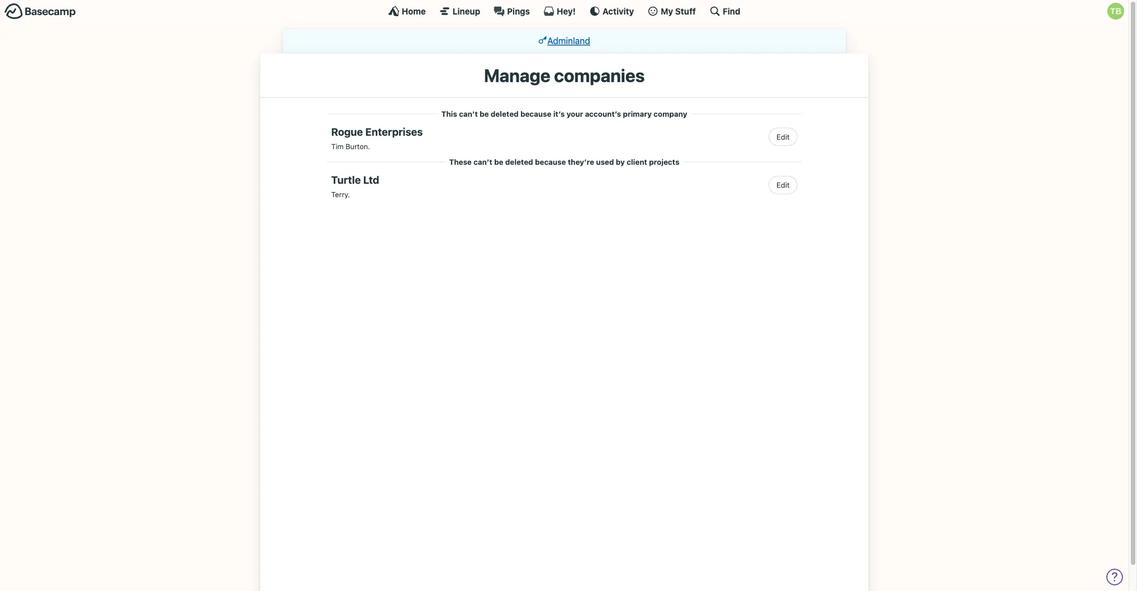 Task type: describe. For each thing, give the bounding box(es) containing it.
hey! button
[[544, 6, 576, 17]]

it's
[[554, 109, 565, 118]]

adminland
[[548, 36, 591, 46]]

edit link for rogue enterprises
[[769, 128, 798, 146]]

enterprises
[[366, 126, 423, 138]]

company
[[654, 109, 688, 118]]

your
[[567, 109, 583, 118]]

main element
[[0, 0, 1129, 22]]

be for these
[[494, 157, 504, 166]]

home
[[402, 6, 426, 16]]

edit for turtle ltd
[[777, 181, 790, 189]]

switch accounts image
[[4, 3, 76, 20]]

these can't be deleted because they're used by client projects
[[450, 157, 680, 166]]

manage
[[484, 65, 551, 86]]

my
[[661, 6, 674, 16]]

can't for this
[[459, 109, 478, 118]]

my stuff
[[661, 6, 696, 16]]

activity
[[603, 6, 634, 16]]

my stuff button
[[648, 6, 696, 17]]

projects
[[649, 157, 680, 166]]

by
[[616, 157, 625, 166]]

be for this
[[480, 109, 489, 118]]

this
[[442, 109, 457, 118]]

find
[[723, 6, 741, 16]]

this can't be deleted because it's your account's primary company
[[442, 109, 688, 118]]

ltd
[[363, 174, 380, 186]]

home link
[[389, 6, 426, 17]]

hey!
[[557, 6, 576, 16]]

deleted for these
[[506, 157, 533, 166]]

find button
[[710, 6, 741, 17]]

lineup link
[[439, 6, 481, 17]]

can't for these
[[474, 157, 493, 166]]

adminland link
[[539, 36, 591, 46]]

these
[[450, 157, 472, 166]]

stuff
[[676, 6, 696, 16]]

turtle
[[331, 174, 361, 186]]



Task type: locate. For each thing, give the bounding box(es) containing it.
activity link
[[589, 6, 634, 17]]

1 vertical spatial edit
[[777, 181, 790, 189]]

pings button
[[494, 6, 530, 17]]

1 vertical spatial because
[[535, 157, 566, 166]]

can't
[[459, 109, 478, 118], [474, 157, 493, 166]]

rogue enterprises tim burton.
[[331, 126, 423, 150]]

1 horizontal spatial be
[[494, 157, 504, 166]]

can't right these
[[474, 157, 493, 166]]

primary
[[623, 109, 652, 118]]

terry.
[[331, 190, 350, 199]]

manage companies
[[484, 65, 645, 86]]

because for they're
[[535, 157, 566, 166]]

1 vertical spatial be
[[494, 157, 504, 166]]

because
[[521, 109, 552, 118], [535, 157, 566, 166]]

account's
[[585, 109, 621, 118]]

be right this
[[480, 109, 489, 118]]

deleted for this
[[491, 109, 519, 118]]

can't right this
[[459, 109, 478, 118]]

1 vertical spatial edit link
[[769, 176, 798, 194]]

1 edit link from the top
[[769, 128, 798, 146]]

1 vertical spatial deleted
[[506, 157, 533, 166]]

2 edit from the top
[[777, 181, 790, 189]]

edit for rogue enterprises
[[777, 133, 790, 141]]

they're
[[568, 157, 595, 166]]

edit link for turtle ltd
[[769, 176, 798, 194]]

because for it's
[[521, 109, 552, 118]]

companies
[[554, 65, 645, 86]]

2 edit link from the top
[[769, 176, 798, 194]]

0 vertical spatial can't
[[459, 109, 478, 118]]

because left it's
[[521, 109, 552, 118]]

0 vertical spatial edit link
[[769, 128, 798, 146]]

be right these
[[494, 157, 504, 166]]

pings
[[507, 6, 530, 16]]

used
[[596, 157, 614, 166]]

0 vertical spatial edit
[[777, 133, 790, 141]]

burton.
[[346, 142, 370, 150]]

tim
[[331, 142, 344, 150]]

tim burton image
[[1108, 3, 1125, 20]]

be
[[480, 109, 489, 118], [494, 157, 504, 166]]

because left they're at the top of the page
[[535, 157, 566, 166]]

1 vertical spatial can't
[[474, 157, 493, 166]]

lineup
[[453, 6, 481, 16]]

edit
[[777, 133, 790, 141], [777, 181, 790, 189]]

0 horizontal spatial be
[[480, 109, 489, 118]]

client
[[627, 157, 648, 166]]

1 edit from the top
[[777, 133, 790, 141]]

0 vertical spatial deleted
[[491, 109, 519, 118]]

0 vertical spatial be
[[480, 109, 489, 118]]

edit link
[[769, 128, 798, 146], [769, 176, 798, 194]]

deleted
[[491, 109, 519, 118], [506, 157, 533, 166]]

turtle ltd terry.
[[331, 174, 380, 199]]

rogue
[[331, 126, 363, 138]]

0 vertical spatial because
[[521, 109, 552, 118]]



Task type: vqa. For each thing, say whether or not it's contained in the screenshot.
the topmost Deleted
yes



